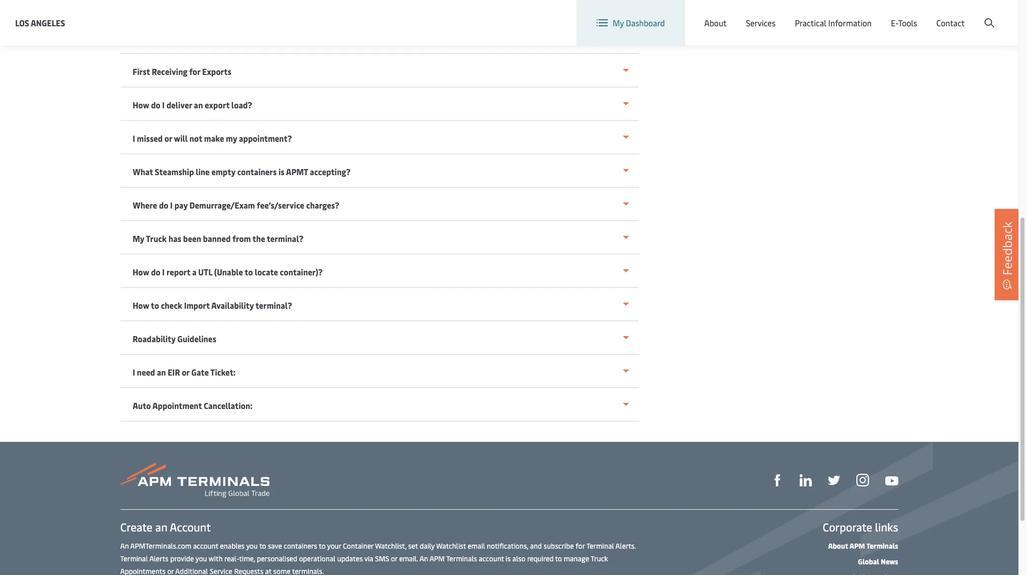 Task type: describe. For each thing, give the bounding box(es) containing it.
global menu button
[[801, 0, 880, 30]]

twitter image
[[828, 475, 840, 487]]

corporate links
[[823, 520, 898, 535]]

i for deliver
[[162, 99, 164, 110]]

what steamship line empty containers is apmt accepting?
[[132, 166, 350, 177]]

email.
[[399, 554, 418, 564]]

practical information
[[795, 17, 872, 28]]

1 vertical spatial an
[[420, 554, 428, 564]]

global for global news
[[858, 557, 879, 567]]

contact button
[[937, 0, 965, 46]]

(unable
[[214, 266, 243, 278]]

about apm terminals link
[[828, 541, 898, 551]]

you tube link
[[885, 474, 898, 486]]

login / create account
[[917, 9, 999, 21]]

terminal? inside my truck has been banned from the terminal? dropdown button
[[267, 233, 303, 244]]

the
[[252, 233, 265, 244]]

global for global menu
[[823, 9, 847, 21]]

auto appointment cancellation: button
[[120, 388, 639, 422]]

angeles
[[31, 17, 65, 28]]

0 horizontal spatial an
[[120, 541, 129, 551]]

how for how do i report a utl (unable to locate container)?
[[132, 266, 149, 278]]

global menu
[[823, 9, 869, 21]]

export
[[205, 99, 229, 110]]

subscribe
[[544, 541, 574, 551]]

gate
[[191, 367, 209, 378]]

los angeles link
[[15, 16, 65, 29]]

check
[[161, 300, 182, 311]]

locate
[[254, 266, 278, 278]]

instagram image
[[856, 474, 869, 487]]

feedback button
[[995, 209, 1020, 300]]

where
[[132, 200, 157, 211]]

i missed or will not make my appointment?
[[132, 133, 292, 144]]

is inside an apmterminals.com account enables you to save containers to your container watchlist, set daily watchlist email notifications, and subscribe for terminal alerts. terminal alerts provide you with real-time, personalised operational updates via sms or email. an apm terminals account is also required to manage truck appointments or additional service requests at some terminals.
[[506, 554, 511, 564]]

make
[[204, 133, 224, 144]]

required
[[527, 554, 554, 564]]

0 vertical spatial account
[[969, 9, 999, 21]]

accepting?
[[310, 166, 350, 177]]

how to check import availability terminal?
[[132, 300, 292, 311]]

tools
[[898, 17, 917, 28]]

0 vertical spatial create
[[944, 9, 968, 21]]

utl
[[198, 266, 212, 278]]

/
[[939, 9, 942, 21]]

dashboard
[[626, 17, 665, 28]]

global news
[[858, 557, 898, 567]]

provide
[[170, 554, 194, 564]]

watchlist,
[[375, 541, 407, 551]]

contact
[[937, 17, 965, 28]]

location
[[760, 9, 791, 20]]

operational
[[299, 554, 335, 564]]

some
[[273, 567, 291, 575]]

import
[[184, 300, 210, 311]]

or down alerts
[[167, 567, 174, 575]]

apmterminals.com
[[130, 541, 191, 551]]

0 horizontal spatial you
[[195, 554, 207, 564]]

global news link
[[858, 557, 898, 567]]

a
[[192, 266, 196, 278]]

auto
[[132, 400, 151, 411]]

exports
[[202, 66, 231, 77]]

containers inside dropdown button
[[237, 166, 277, 177]]

switch location button
[[717, 9, 791, 20]]

email
[[468, 541, 485, 551]]

an apmterminals.com account enables you to save containers to your container watchlist, set daily watchlist email notifications, and subscribe for terminal alerts. terminal alerts provide you with real-time, personalised operational updates via sms or email. an apm terminals account is also required to manage truck appointments or additional service requests at some terminals.
[[120, 541, 636, 575]]

how do i report a utl (unable to locate container)?
[[132, 266, 323, 278]]

first receiving for exports
[[132, 66, 231, 77]]

services button
[[746, 0, 776, 46]]

practical
[[795, 17, 826, 28]]

roadability
[[132, 333, 175, 344]]

set
[[408, 541, 418, 551]]

switch location
[[734, 9, 791, 20]]

to left save
[[259, 541, 266, 551]]

to down subscribe
[[555, 554, 562, 564]]

i for report
[[162, 266, 164, 278]]

1 horizontal spatial you
[[246, 541, 258, 551]]

my truck has been banned from the terminal? button
[[120, 221, 639, 255]]

services
[[746, 17, 776, 28]]

sms
[[375, 554, 389, 564]]

line
[[195, 166, 209, 177]]

about for about
[[704, 17, 727, 28]]

my dashboard button
[[597, 0, 665, 46]]

will
[[174, 133, 187, 144]]

corporate
[[823, 520, 872, 535]]

requests
[[234, 567, 263, 575]]

alerts
[[149, 554, 169, 564]]

via
[[364, 554, 373, 564]]

updates
[[337, 554, 363, 564]]

not
[[189, 133, 202, 144]]

fill 44 link
[[828, 473, 840, 487]]

practical information button
[[795, 0, 872, 46]]

e-tools button
[[891, 0, 917, 46]]

availability
[[211, 300, 254, 311]]

terminal? inside 'how to check import availability terminal?' dropdown button
[[255, 300, 292, 311]]



Task type: locate. For each thing, give the bounding box(es) containing it.
0 vertical spatial containers
[[237, 166, 277, 177]]

about left 'switch'
[[704, 17, 727, 28]]

how do i deliver an export load? button
[[120, 88, 639, 121]]

apm inside an apmterminals.com account enables you to save containers to your container watchlist, set daily watchlist email notifications, and subscribe for terminal alerts. terminal alerts provide you with real-time, personalised operational updates via sms or email. an apm terminals account is also required to manage truck appointments or additional service requests at some terminals.
[[430, 554, 445, 564]]

2 vertical spatial an
[[155, 520, 167, 535]]

0 vertical spatial how
[[132, 99, 149, 110]]

what steamship line empty containers is apmt accepting? button
[[120, 154, 639, 188]]

with
[[209, 554, 223, 564]]

1 vertical spatial terminal
[[120, 554, 148, 564]]

to left check
[[151, 300, 159, 311]]

news
[[881, 557, 898, 567]]

an
[[194, 99, 203, 110], [157, 367, 166, 378], [155, 520, 167, 535]]

global inside button
[[823, 9, 847, 21]]

0 vertical spatial an
[[194, 99, 203, 110]]

1 horizontal spatial global
[[858, 557, 879, 567]]

eir
[[167, 367, 180, 378]]

to left locate
[[244, 266, 253, 278]]

or inside dropdown button
[[182, 367, 189, 378]]

truck inside dropdown button
[[146, 233, 166, 244]]

1 horizontal spatial create
[[944, 9, 968, 21]]

is left also
[[506, 554, 511, 564]]

truck right manage
[[591, 554, 608, 564]]

your
[[327, 541, 341, 551]]

1 vertical spatial is
[[506, 554, 511, 564]]

0 vertical spatial account
[[193, 541, 218, 551]]

account
[[969, 9, 999, 21], [170, 520, 211, 535]]

e-
[[891, 17, 898, 28]]

1 horizontal spatial apm
[[850, 541, 865, 551]]

apmt footer logo image
[[120, 462, 269, 498]]

0 horizontal spatial terminal
[[120, 554, 148, 564]]

los
[[15, 17, 29, 28]]

0 vertical spatial is
[[278, 166, 284, 177]]

truck inside an apmterminals.com account enables you to save containers to your container watchlist, set daily watchlist email notifications, and subscribe for terminal alerts. terminal alerts provide you with real-time, personalised operational updates via sms or email. an apm terminals account is also required to manage truck appointments or additional service requests at some terminals.
[[591, 554, 608, 564]]

or left will
[[164, 133, 172, 144]]

1 vertical spatial about
[[828, 541, 848, 551]]

create an account
[[120, 520, 211, 535]]

global
[[823, 9, 847, 21], [858, 557, 879, 567]]

i left missed
[[132, 133, 135, 144]]

is
[[278, 166, 284, 177], [506, 554, 511, 564]]

1 vertical spatial terminals
[[446, 554, 477, 564]]

terminal
[[586, 541, 614, 551], [120, 554, 148, 564]]

terminals up "global news" link
[[866, 541, 898, 551]]

has
[[168, 233, 181, 244]]

how down first
[[132, 99, 149, 110]]

account right contact
[[969, 9, 999, 21]]

1 vertical spatial an
[[157, 367, 166, 378]]

0 horizontal spatial containers
[[237, 166, 277, 177]]

0 horizontal spatial account
[[193, 541, 218, 551]]

containers inside an apmterminals.com account enables you to save containers to your container watchlist, set daily watchlist email notifications, and subscribe for terminal alerts. terminal alerts provide you with real-time, personalised operational updates via sms or email. an apm terminals account is also required to manage truck appointments or additional service requests at some terminals.
[[284, 541, 317, 551]]

login
[[917, 9, 937, 21]]

0 horizontal spatial for
[[189, 66, 200, 77]]

feedback
[[999, 222, 1016, 276]]

i left pay
[[170, 200, 172, 211]]

1 vertical spatial my
[[132, 233, 144, 244]]

for inside an apmterminals.com account enables you to save containers to your container watchlist, set daily watchlist email notifications, and subscribe for terminal alerts. terminal alerts provide you with real-time, personalised operational updates via sms or email. an apm terminals account is also required to manage truck appointments or additional service requests at some terminals.
[[576, 541, 585, 551]]

links
[[875, 520, 898, 535]]

1 horizontal spatial terminals
[[866, 541, 898, 551]]

terminals
[[866, 541, 898, 551], [446, 554, 477, 564]]

1 vertical spatial apm
[[430, 554, 445, 564]]

or
[[164, 133, 172, 144], [182, 367, 189, 378], [391, 554, 397, 564], [167, 567, 174, 575]]

login / create account link
[[899, 0, 999, 30]]

0 horizontal spatial account
[[170, 520, 211, 535]]

1 horizontal spatial terminal
[[586, 541, 614, 551]]

how left check
[[132, 300, 149, 311]]

for
[[189, 66, 200, 77], [576, 541, 585, 551]]

banned
[[203, 233, 230, 244]]

watchlist
[[436, 541, 466, 551]]

apm down corporate links
[[850, 541, 865, 551]]

i left the report
[[162, 266, 164, 278]]

alerts.
[[616, 541, 636, 551]]

i left deliver
[[162, 99, 164, 110]]

1 vertical spatial containers
[[284, 541, 317, 551]]

1 vertical spatial account
[[170, 520, 211, 535]]

an left eir on the left bottom
[[157, 367, 166, 378]]

first
[[132, 66, 150, 77]]

0 vertical spatial an
[[120, 541, 129, 551]]

or inside dropdown button
[[164, 133, 172, 144]]

do for pay
[[159, 200, 168, 211]]

0 vertical spatial truck
[[146, 233, 166, 244]]

0 vertical spatial apm
[[850, 541, 865, 551]]

do left deliver
[[151, 99, 160, 110]]

3 how from the top
[[132, 300, 149, 311]]

charges?
[[306, 200, 339, 211]]

0 vertical spatial terminal?
[[267, 233, 303, 244]]

account up the with
[[193, 541, 218, 551]]

switch
[[734, 9, 758, 20]]

an
[[120, 541, 129, 551], [420, 554, 428, 564]]

an up 'appointments'
[[120, 541, 129, 551]]

where do i pay demurrage/exam fee's/service charges? button
[[120, 188, 639, 221]]

do left pay
[[159, 200, 168, 211]]

apm down 'daily'
[[430, 554, 445, 564]]

facebook image
[[771, 475, 783, 487]]

about for about apm terminals
[[828, 541, 848, 551]]

empty
[[211, 166, 235, 177]]

i for pay
[[170, 200, 172, 211]]

to left your
[[319, 541, 326, 551]]

1 vertical spatial account
[[479, 554, 504, 564]]

about apm terminals
[[828, 541, 898, 551]]

my inside my dashboard dropdown button
[[613, 17, 624, 28]]

1 vertical spatial you
[[195, 554, 207, 564]]

how
[[132, 99, 149, 110], [132, 266, 149, 278], [132, 300, 149, 311]]

0 horizontal spatial terminals
[[446, 554, 477, 564]]

account down email on the bottom left
[[479, 554, 504, 564]]

auto appointment cancellation:
[[132, 400, 252, 411]]

cancellation:
[[203, 400, 252, 411]]

roadability guidelines button
[[120, 322, 639, 355]]

about button
[[704, 0, 727, 46]]

0 horizontal spatial create
[[120, 520, 153, 535]]

linkedin image
[[800, 475, 812, 487]]

how for how do i deliver an export load?
[[132, 99, 149, 110]]

0 vertical spatial terminal
[[586, 541, 614, 551]]

terminal left alerts.
[[586, 541, 614, 551]]

do left the report
[[151, 266, 160, 278]]

2 vertical spatial how
[[132, 300, 149, 311]]

terminal? down locate
[[255, 300, 292, 311]]

los angeles
[[15, 17, 65, 28]]

containers right empty
[[237, 166, 277, 177]]

steamship
[[155, 166, 194, 177]]

youtube image
[[885, 477, 898, 486]]

2 how from the top
[[132, 266, 149, 278]]

you up time,
[[246, 541, 258, 551]]

terminals inside an apmterminals.com account enables you to save containers to your container watchlist, set daily watchlist email notifications, and subscribe for terminal alerts. terminal alerts provide you with real-time, personalised operational updates via sms or email. an apm terminals account is also required to manage truck appointments or additional service requests at some terminals.
[[446, 554, 477, 564]]

terminals down watchlist
[[446, 554, 477, 564]]

do for deliver
[[151, 99, 160, 110]]

about down corporate
[[828, 541, 848, 551]]

my inside my truck has been banned from the terminal? dropdown button
[[132, 233, 144, 244]]

0 horizontal spatial about
[[704, 17, 727, 28]]

do for report
[[151, 266, 160, 278]]

deliver
[[166, 99, 192, 110]]

i inside "dropdown button"
[[170, 200, 172, 211]]

0 vertical spatial do
[[151, 99, 160, 110]]

how do i deliver an export load?
[[132, 99, 252, 110]]

or right eir on the left bottom
[[182, 367, 189, 378]]

save
[[268, 541, 282, 551]]

0 vertical spatial global
[[823, 9, 847, 21]]

1 horizontal spatial an
[[420, 554, 428, 564]]

1 vertical spatial for
[[576, 541, 585, 551]]

account up the provide
[[170, 520, 211, 535]]

daily
[[420, 541, 435, 551]]

1 vertical spatial global
[[858, 557, 879, 567]]

terminal? right the
[[267, 233, 303, 244]]

for inside dropdown button
[[189, 66, 200, 77]]

i inside dropdown button
[[132, 133, 135, 144]]

is left the apmt
[[278, 166, 284, 177]]

1 horizontal spatial account
[[479, 554, 504, 564]]

or right sms on the left of the page
[[391, 554, 397, 564]]

what
[[132, 166, 153, 177]]

my for my dashboard
[[613, 17, 624, 28]]

my
[[226, 133, 237, 144]]

appointment
[[152, 400, 202, 411]]

appointments
[[120, 567, 166, 575]]

need
[[137, 367, 155, 378]]

and
[[530, 541, 542, 551]]

create
[[944, 9, 968, 21], [120, 520, 153, 535]]

0 horizontal spatial is
[[278, 166, 284, 177]]

0 horizontal spatial my
[[132, 233, 144, 244]]

an left export
[[194, 99, 203, 110]]

for up manage
[[576, 541, 585, 551]]

0 vertical spatial you
[[246, 541, 258, 551]]

terminal?
[[267, 233, 303, 244], [255, 300, 292, 311]]

i missed or will not make my appointment? button
[[120, 121, 639, 154]]

apm
[[850, 541, 865, 551], [430, 554, 445, 564]]

create up the apmterminals.com
[[120, 520, 153, 535]]

2 vertical spatial do
[[151, 266, 160, 278]]

also
[[512, 554, 526, 564]]

i need an eir or gate ticket:
[[132, 367, 235, 378]]

1 horizontal spatial is
[[506, 554, 511, 564]]

my left dashboard on the right top of page
[[613, 17, 624, 28]]

ticket:
[[210, 367, 235, 378]]

terminal up 'appointments'
[[120, 554, 148, 564]]

0 vertical spatial my
[[613, 17, 624, 28]]

0 horizontal spatial apm
[[430, 554, 445, 564]]

1 horizontal spatial for
[[576, 541, 585, 551]]

i left need
[[132, 367, 135, 378]]

1 vertical spatial truck
[[591, 554, 608, 564]]

1 how from the top
[[132, 99, 149, 110]]

shape link
[[771, 473, 783, 487]]

how to check import availability terminal? button
[[120, 288, 639, 322]]

my
[[613, 17, 624, 28], [132, 233, 144, 244]]

terminals.
[[292, 567, 324, 575]]

1 vertical spatial create
[[120, 520, 153, 535]]

1 horizontal spatial containers
[[284, 541, 317, 551]]

1 vertical spatial do
[[159, 200, 168, 211]]

load?
[[231, 99, 252, 110]]

notifications,
[[487, 541, 528, 551]]

1 vertical spatial how
[[132, 266, 149, 278]]

how for how to check import availability terminal?
[[132, 300, 149, 311]]

fee's/service
[[257, 200, 304, 211]]

my for my truck has been banned from the terminal?
[[132, 233, 144, 244]]

my down where
[[132, 233, 144, 244]]

0 horizontal spatial global
[[823, 9, 847, 21]]

is inside dropdown button
[[278, 166, 284, 177]]

apmt
[[286, 166, 308, 177]]

0 vertical spatial about
[[704, 17, 727, 28]]

for left the exports
[[189, 66, 200, 77]]

1 horizontal spatial truck
[[591, 554, 608, 564]]

containers up operational
[[284, 541, 317, 551]]

1 horizontal spatial account
[[969, 9, 999, 21]]

0 vertical spatial for
[[189, 66, 200, 77]]

time,
[[239, 554, 255, 564]]

do inside "dropdown button"
[[159, 200, 168, 211]]

an down 'daily'
[[420, 554, 428, 564]]

an up the apmterminals.com
[[155, 520, 167, 535]]

1 horizontal spatial about
[[828, 541, 848, 551]]

1 horizontal spatial my
[[613, 17, 624, 28]]

truck left has
[[146, 233, 166, 244]]

0 vertical spatial terminals
[[866, 541, 898, 551]]

how do i report a utl (unable to locate container)? button
[[120, 255, 639, 288]]

you left the with
[[195, 554, 207, 564]]

1 vertical spatial terminal?
[[255, 300, 292, 311]]

demurrage/exam
[[189, 200, 255, 211]]

create right /
[[944, 9, 968, 21]]

containers
[[237, 166, 277, 177], [284, 541, 317, 551]]

i need an eir or gate ticket: button
[[120, 355, 639, 388]]

0 horizontal spatial truck
[[146, 233, 166, 244]]

my truck has been banned from the terminal?
[[132, 233, 303, 244]]

how left the report
[[132, 266, 149, 278]]



Task type: vqa. For each thing, say whether or not it's contained in the screenshot.
Create
yes



